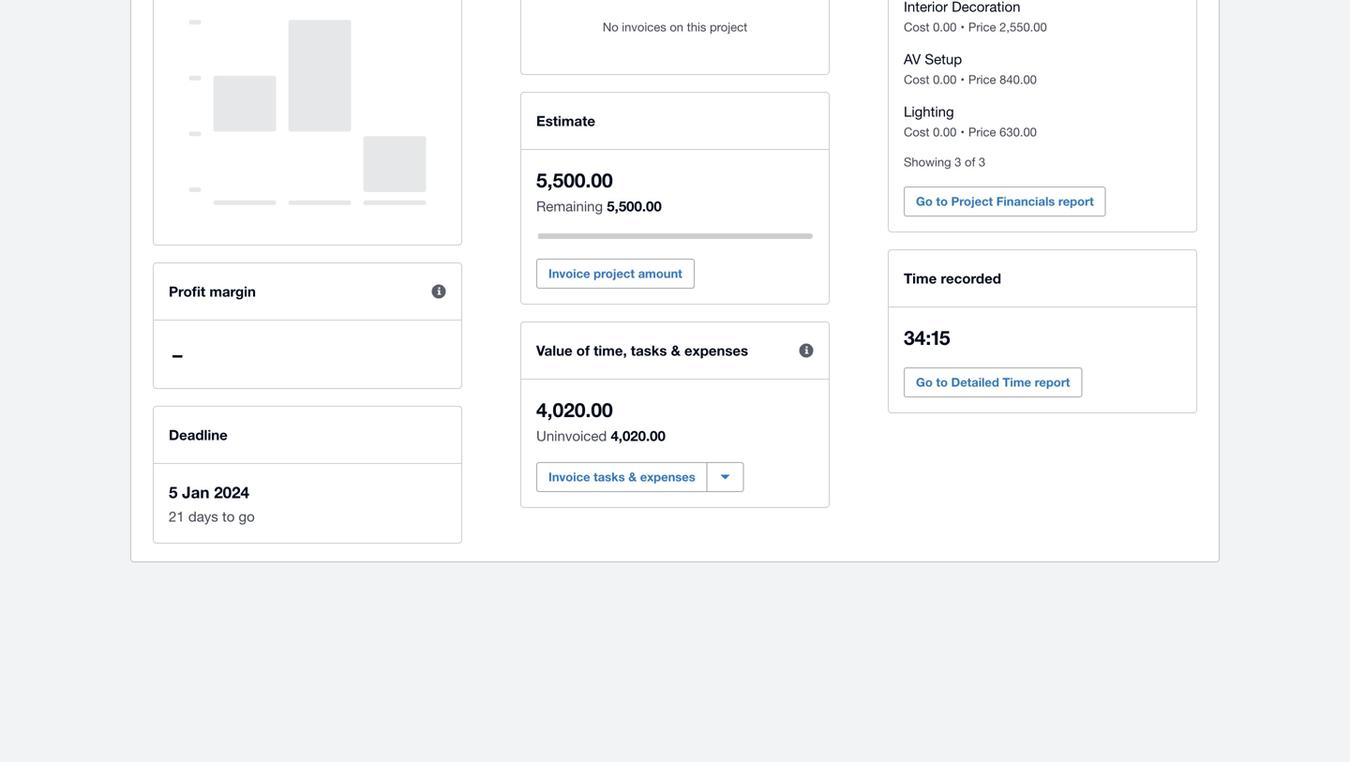 Task type: describe. For each thing, give the bounding box(es) containing it.
go for go to project financials report
[[916, 194, 933, 209]]

2 3 from the left
[[979, 155, 986, 169]]

lighting
[[904, 103, 954, 120]]

profit
[[169, 283, 206, 300]]

invoice project amount
[[549, 266, 682, 281]]

time recorded
[[904, 270, 1001, 287]]

invoice for invoice tasks & expenses
[[549, 470, 590, 484]]

time inside button
[[1003, 375, 1031, 390]]

showing
[[904, 155, 951, 169]]

cost inside lighting cost 0.00 • price 630.00
[[904, 125, 930, 139]]

1 horizontal spatial project
[[710, 20, 748, 34]]

value
[[536, 342, 573, 359]]

to for detailed
[[936, 375, 948, 390]]

1 cost from the top
[[904, 20, 930, 34]]

to for project
[[936, 194, 948, 209]]

to inside 5 jan 2024 21 days to go
[[222, 508, 235, 525]]

• inside av setup cost 0.00 • price 840.00
[[961, 72, 965, 87]]

expenses inside 'button'
[[640, 470, 696, 484]]

price inside lighting cost 0.00 • price 630.00
[[969, 125, 996, 139]]

0 vertical spatial expenses
[[685, 342, 748, 359]]

price inside av setup cost 0.00 • price 840.00
[[969, 72, 996, 87]]

& inside 'button'
[[628, 470, 637, 484]]

uninvoiced
[[536, 428, 607, 444]]

estimate
[[536, 113, 595, 129]]

days
[[188, 508, 218, 525]]

jan
[[182, 483, 210, 502]]

remaining
[[536, 198, 603, 214]]

1 horizontal spatial &
[[671, 342, 681, 359]]

cost 0.00 • price 2,550.00
[[904, 20, 1047, 34]]

invoice project amount button
[[536, 259, 695, 289]]

tasks inside 'button'
[[594, 470, 625, 484]]

invoices
[[622, 20, 666, 34]]

deadline
[[169, 427, 228, 444]]

go to project financials report button
[[904, 187, 1106, 217]]

1 price from the top
[[969, 20, 996, 34]]

1 • from the top
[[961, 20, 965, 34]]

no profit information available image
[[189, 0, 426, 226]]

av
[[904, 51, 921, 67]]

0 vertical spatial 5,500.00
[[536, 168, 613, 192]]

1 vertical spatial 5,500.00
[[607, 198, 662, 215]]

630.00
[[1000, 125, 1037, 139]]

invoice tasks & expenses
[[549, 470, 696, 484]]

detailed
[[951, 375, 999, 390]]

go
[[239, 508, 255, 525]]

go to project financials report
[[916, 194, 1094, 209]]

0 vertical spatial 4,020.00
[[536, 398, 613, 422]]

5 jan 2024 21 days to go
[[169, 483, 255, 525]]

invoice for invoice project amount
[[549, 266, 590, 281]]

1 vertical spatial of
[[577, 342, 590, 359]]

go to detailed time report
[[916, 375, 1070, 390]]

0 vertical spatial of
[[965, 155, 976, 169]]



Task type: locate. For each thing, give the bounding box(es) containing it.
2 vertical spatial 0.00
[[933, 125, 957, 139]]

2 vertical spatial price
[[969, 125, 996, 139]]

tasks right time,
[[631, 342, 667, 359]]

0.00 down setup
[[933, 72, 957, 87]]

showing 3 of 3
[[904, 155, 986, 169]]

2 0.00 from the top
[[933, 72, 957, 87]]

of
[[965, 155, 976, 169], [577, 342, 590, 359]]

report
[[1059, 194, 1094, 209], [1035, 375, 1070, 390]]

2 • from the top
[[961, 72, 965, 87]]

840.00
[[1000, 72, 1037, 87]]

1 vertical spatial report
[[1035, 375, 1070, 390]]

2 invoice from the top
[[549, 470, 590, 484]]

2024
[[214, 483, 249, 502]]

project
[[710, 20, 748, 34], [594, 266, 635, 281]]

project left "amount"
[[594, 266, 635, 281]]

to inside button
[[936, 375, 948, 390]]

report right detailed
[[1035, 375, 1070, 390]]

project inside invoice project amount button
[[594, 266, 635, 281]]

report inside button
[[1059, 194, 1094, 209]]

this
[[687, 20, 706, 34]]

0.00 up setup
[[933, 20, 957, 34]]

invoice tasks & expenses button
[[536, 462, 708, 492]]

go inside button
[[916, 375, 933, 390]]

cost
[[904, 20, 930, 34], [904, 72, 930, 87], [904, 125, 930, 139]]

of up "project" at the right top
[[965, 155, 976, 169]]

2 vertical spatial to
[[222, 508, 235, 525]]

go inside button
[[916, 194, 933, 209]]

tasks
[[631, 342, 667, 359], [594, 470, 625, 484]]

financials
[[997, 194, 1055, 209]]

setup
[[925, 51, 962, 67]]

invoice inside 'button'
[[549, 470, 590, 484]]

1 horizontal spatial time
[[1003, 375, 1031, 390]]

go
[[916, 194, 933, 209], [916, 375, 933, 390]]

more info image for profit margin
[[420, 273, 458, 310]]

• down setup
[[961, 72, 965, 87]]

&
[[671, 342, 681, 359], [628, 470, 637, 484]]

0 vertical spatial cost
[[904, 20, 930, 34]]

3 up "project" at the right top
[[979, 155, 986, 169]]

tasks down uninvoiced
[[594, 470, 625, 484]]

0 horizontal spatial &
[[628, 470, 637, 484]]

1 go from the top
[[916, 194, 933, 209]]

1 vertical spatial 0.00
[[933, 72, 957, 87]]

of left time,
[[577, 342, 590, 359]]

report right financials
[[1059, 194, 1094, 209]]

0 vertical spatial tasks
[[631, 342, 667, 359]]

0.00 inside av setup cost 0.00 • price 840.00
[[933, 72, 957, 87]]

report inside button
[[1035, 375, 1070, 390]]

0 vertical spatial •
[[961, 20, 965, 34]]

0.00 inside lighting cost 0.00 • price 630.00
[[933, 125, 957, 139]]

time right detailed
[[1003, 375, 1031, 390]]

3 0.00 from the top
[[933, 125, 957, 139]]

1 3 from the left
[[955, 155, 962, 169]]

3
[[955, 155, 962, 169], [979, 155, 986, 169]]

5,500.00
[[536, 168, 613, 192], [607, 198, 662, 215]]

price left 840.00
[[969, 72, 996, 87]]

1 invoice from the top
[[549, 266, 590, 281]]

time
[[904, 270, 937, 287], [1003, 375, 1031, 390]]

1 vertical spatial price
[[969, 72, 996, 87]]

1 vertical spatial 4,020.00
[[611, 428, 666, 444]]

4,020.00
[[536, 398, 613, 422], [611, 428, 666, 444]]

5
[[169, 483, 178, 502]]

cost down lighting
[[904, 125, 930, 139]]

invoice inside button
[[549, 266, 590, 281]]

to left go
[[222, 508, 235, 525]]

1 vertical spatial time
[[1003, 375, 1031, 390]]

2 go from the top
[[916, 375, 933, 390]]

•
[[961, 20, 965, 34], [961, 72, 965, 87], [961, 125, 965, 139]]

value of time, tasks & expenses
[[536, 342, 748, 359]]

3 price from the top
[[969, 125, 996, 139]]

4,020.00 up invoice tasks & expenses
[[611, 428, 666, 444]]

1 0.00 from the top
[[933, 20, 957, 34]]

av setup cost 0.00 • price 840.00
[[904, 51, 1037, 87]]

• up showing 3 of 3
[[961, 125, 965, 139]]

amount
[[638, 266, 682, 281]]

no invoices on this project
[[603, 20, 748, 34]]

0 horizontal spatial more info image
[[420, 273, 458, 310]]

1 vertical spatial project
[[594, 266, 635, 281]]

1 horizontal spatial more info image
[[788, 332, 825, 369]]

price
[[969, 20, 996, 34], [969, 72, 996, 87], [969, 125, 996, 139]]

2 vertical spatial cost
[[904, 125, 930, 139]]

to left detailed
[[936, 375, 948, 390]]

0 vertical spatial project
[[710, 20, 748, 34]]

expenses
[[685, 342, 748, 359], [640, 470, 696, 484]]

0 vertical spatial report
[[1059, 194, 1094, 209]]

3 • from the top
[[961, 125, 965, 139]]

1 vertical spatial tasks
[[594, 470, 625, 484]]

profit margin
[[169, 283, 256, 300]]

0 horizontal spatial time
[[904, 270, 937, 287]]

1 vertical spatial cost
[[904, 72, 930, 87]]

4,020.00 uninvoiced 4,020.00
[[536, 398, 666, 444]]

1 horizontal spatial of
[[965, 155, 976, 169]]

report for go to project financials report
[[1059, 194, 1094, 209]]

4,020.00 up uninvoiced
[[536, 398, 613, 422]]

more info image
[[420, 273, 458, 310], [788, 332, 825, 369]]

2,550.00
[[1000, 20, 1047, 34]]

5,500.00 remaining 5,500.00
[[536, 168, 662, 215]]

1 vertical spatial •
[[961, 72, 965, 87]]

price left 630.00
[[969, 125, 996, 139]]

margin
[[209, 283, 256, 300]]

2 vertical spatial •
[[961, 125, 965, 139]]

0 vertical spatial invoice
[[549, 266, 590, 281]]

0 vertical spatial 0.00
[[933, 20, 957, 34]]

1 horizontal spatial tasks
[[631, 342, 667, 359]]

no
[[603, 20, 619, 34]]

2 price from the top
[[969, 72, 996, 87]]

go down 34:15
[[916, 375, 933, 390]]

• up setup
[[961, 20, 965, 34]]

more info image for value of time, tasks & expenses
[[788, 332, 825, 369]]

0 vertical spatial &
[[671, 342, 681, 359]]

0 horizontal spatial 3
[[955, 155, 962, 169]]

project right this
[[710, 20, 748, 34]]

invoice down uninvoiced
[[549, 470, 590, 484]]

cost down av
[[904, 72, 930, 87]]

2 cost from the top
[[904, 72, 930, 87]]

1 vertical spatial go
[[916, 375, 933, 390]]

0 vertical spatial to
[[936, 194, 948, 209]]

1 vertical spatial &
[[628, 470, 637, 484]]

invoice
[[549, 266, 590, 281], [549, 470, 590, 484]]

3 cost from the top
[[904, 125, 930, 139]]

0 vertical spatial more info image
[[420, 273, 458, 310]]

1 vertical spatial more info image
[[788, 332, 825, 369]]

go for go to detailed time report
[[916, 375, 933, 390]]

1 vertical spatial invoice
[[549, 470, 590, 484]]

–
[[173, 343, 182, 366]]

to
[[936, 194, 948, 209], [936, 375, 948, 390], [222, 508, 235, 525]]

21
[[169, 508, 184, 525]]

cost up av
[[904, 20, 930, 34]]

report for go to detailed time report
[[1035, 375, 1070, 390]]

lighting cost 0.00 • price 630.00
[[904, 103, 1037, 139]]

1 horizontal spatial 3
[[979, 155, 986, 169]]

project
[[951, 194, 993, 209]]

time,
[[594, 342, 627, 359]]

5,500.00 up "remaining"
[[536, 168, 613, 192]]

0 vertical spatial time
[[904, 270, 937, 287]]

go down showing
[[916, 194, 933, 209]]

cost inside av setup cost 0.00 • price 840.00
[[904, 72, 930, 87]]

& right time,
[[671, 342, 681, 359]]

0 vertical spatial price
[[969, 20, 996, 34]]

recorded
[[941, 270, 1001, 287]]

go to detailed time report button
[[904, 368, 1083, 398]]

to inside button
[[936, 194, 948, 209]]

on
[[670, 20, 684, 34]]

invoice down "remaining"
[[549, 266, 590, 281]]

0 vertical spatial go
[[916, 194, 933, 209]]

1 vertical spatial expenses
[[640, 470, 696, 484]]

5,500.00 right "remaining"
[[607, 198, 662, 215]]

price left the 2,550.00
[[969, 20, 996, 34]]

to left "project" at the right top
[[936, 194, 948, 209]]

time left recorded
[[904, 270, 937, 287]]

0 horizontal spatial project
[[594, 266, 635, 281]]

0.00
[[933, 20, 957, 34], [933, 72, 957, 87], [933, 125, 957, 139]]

& down 4,020.00 uninvoiced 4,020.00
[[628, 470, 637, 484]]

34:15
[[904, 326, 950, 349]]

3 right showing
[[955, 155, 962, 169]]

0.00 down lighting
[[933, 125, 957, 139]]

0 horizontal spatial of
[[577, 342, 590, 359]]

0 horizontal spatial tasks
[[594, 470, 625, 484]]

1 vertical spatial to
[[936, 375, 948, 390]]

• inside lighting cost 0.00 • price 630.00
[[961, 125, 965, 139]]



Task type: vqa. For each thing, say whether or not it's contained in the screenshot.
bottommost 'Add'
no



